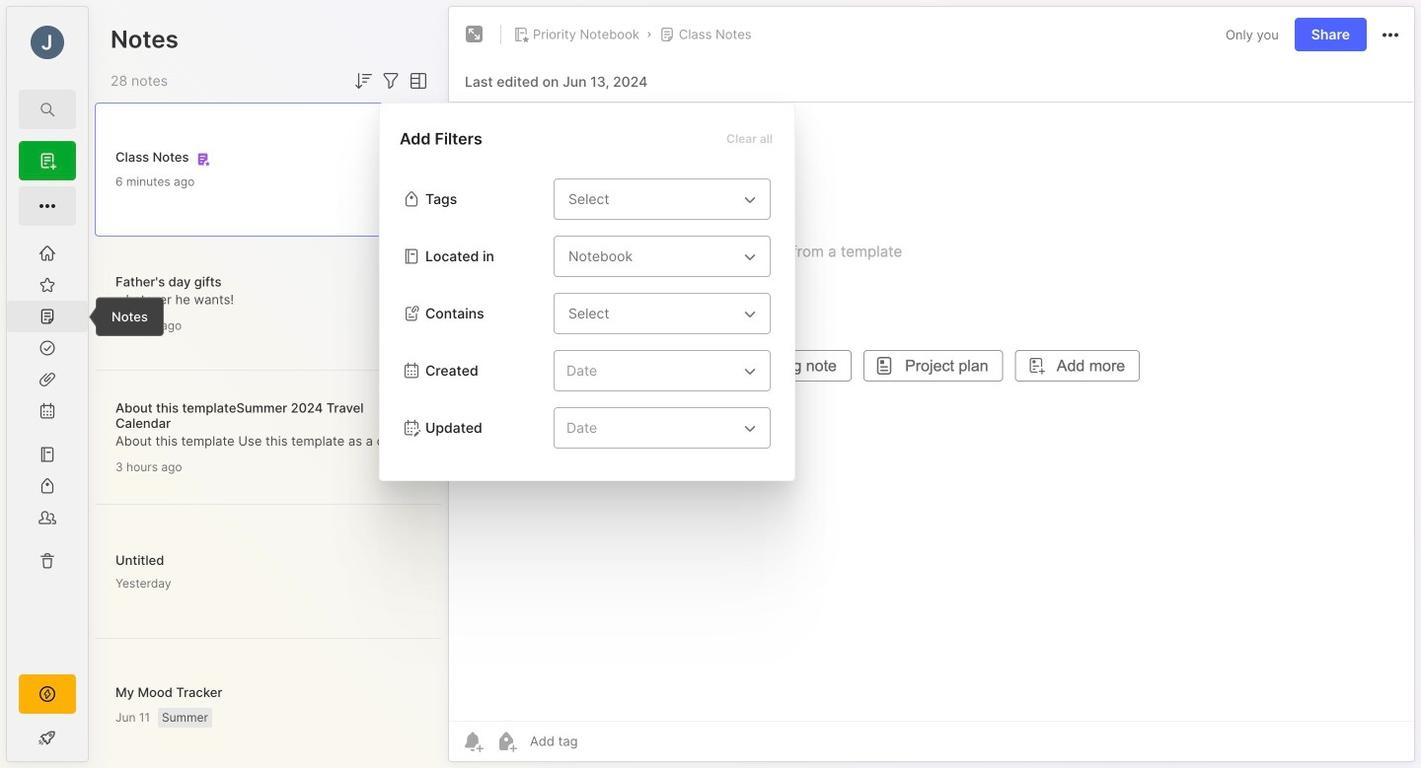 Task type: describe. For each thing, give the bounding box(es) containing it.
Sort options field
[[351, 69, 375, 93]]

add a reminder image
[[461, 730, 485, 754]]

1  date picker field from the top
[[554, 350, 785, 392]]

add tag image
[[495, 730, 518, 754]]

Located in field
[[554, 236, 771, 277]]

Note Editor text field
[[449, 102, 1414, 722]]

tree inside main element
[[7, 238, 88, 657]]

home image
[[38, 244, 57, 264]]

 input text field
[[567, 188, 738, 211]]

account image
[[31, 26, 64, 59]]

 input text field for located in 'field'
[[567, 245, 738, 268]]

1 new note image from the top
[[36, 149, 59, 173]]

Account field
[[7, 23, 88, 62]]

Contains field
[[554, 293, 771, 335]]

Help and Learning task checklist field
[[7, 723, 88, 754]]

main element
[[0, 0, 95, 769]]

more actions image
[[1379, 23, 1403, 47]]

click to expand image
[[86, 732, 101, 756]]



Task type: locate. For each thing, give the bounding box(es) containing it.
2  input text field from the top
[[567, 302, 738, 326]]

note window element
[[448, 6, 1415, 768]]

2  date picker field from the top
[[554, 408, 785, 449]]

Add tag field
[[528, 733, 676, 751]]

More actions field
[[1379, 22, 1403, 47]]

1  input text field from the top
[[567, 245, 738, 268]]

add filters image
[[379, 69, 403, 93]]

Add filters field
[[379, 69, 403, 93]]

 input text field for contains 'field'
[[567, 302, 738, 326]]

Tags field
[[554, 179, 771, 220]]

 input text field inside located in 'field'
[[567, 245, 738, 268]]

2 new note image from the top
[[36, 194, 59, 218]]

new note image
[[36, 149, 59, 173], [36, 194, 59, 218]]

 input text field inside contains 'field'
[[567, 302, 738, 326]]

0 vertical spatial  date picker field
[[554, 350, 785, 392]]

 input text field down located in 'field'
[[567, 302, 738, 326]]

 input text field down  input text box
[[567, 245, 738, 268]]

expand note image
[[463, 23, 487, 46]]

0 vertical spatial new note image
[[36, 149, 59, 173]]

new note image up home image
[[36, 194, 59, 218]]

0 vertical spatial  input text field
[[567, 245, 738, 268]]

upgrade image
[[36, 683, 59, 707]]

1 vertical spatial new note image
[[36, 194, 59, 218]]

View options field
[[403, 69, 430, 93]]

new note image down "edit search" image
[[36, 149, 59, 173]]

tree
[[7, 238, 88, 657]]

 input text field
[[567, 245, 738, 268], [567, 302, 738, 326]]

 Date picker field
[[554, 350, 785, 392], [554, 408, 785, 449]]

1 vertical spatial  input text field
[[567, 302, 738, 326]]

edit search image
[[36, 98, 59, 121]]

1 vertical spatial  date picker field
[[554, 408, 785, 449]]



Task type: vqa. For each thing, say whether or not it's contained in the screenshot.
"Add" to the right
no



